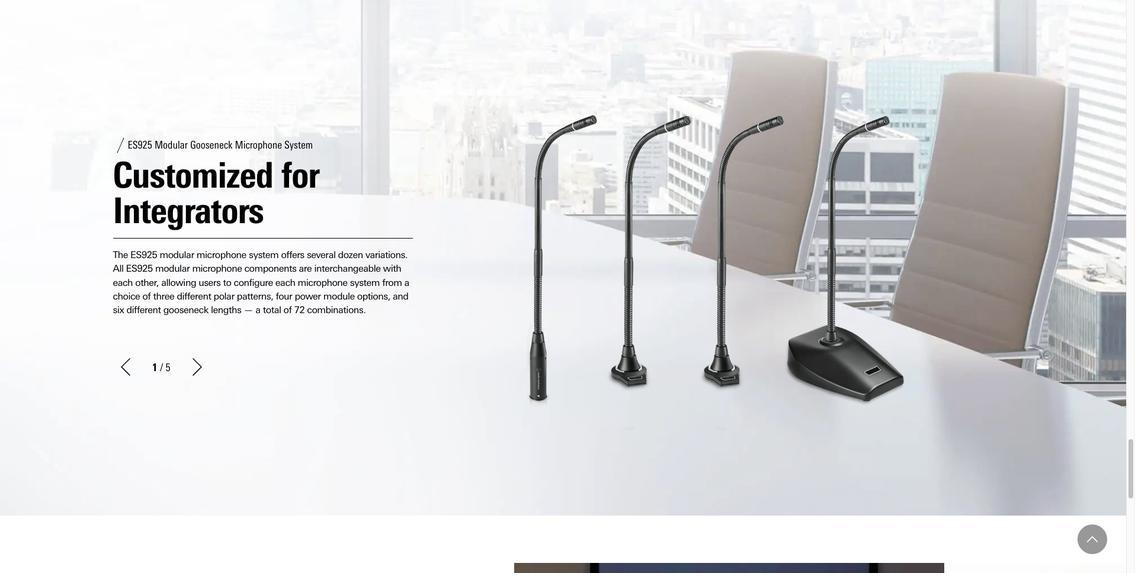 Task type: locate. For each thing, give the bounding box(es) containing it.
system up "components"
[[249, 249, 279, 261]]

users
[[199, 277, 221, 288]]

different down choice
[[127, 305, 161, 316]]

1 horizontal spatial system
[[350, 277, 380, 288]]

1 vertical spatial different
[[127, 305, 161, 316]]

patterns,
[[237, 291, 273, 302]]

gooseneck
[[163, 305, 208, 316]]

each up choice
[[113, 277, 133, 288]]

0 horizontal spatial of
[[142, 291, 151, 302]]

a right from
[[404, 277, 409, 288]]

different
[[177, 291, 211, 302], [127, 305, 161, 316]]

1 horizontal spatial a
[[404, 277, 409, 288]]

1 horizontal spatial different
[[177, 291, 211, 302]]

0 vertical spatial of
[[142, 291, 151, 302]]

microphone
[[235, 139, 282, 152]]

customized
[[113, 154, 273, 197]]

0 vertical spatial a
[[404, 277, 409, 288]]

0 vertical spatial es925
[[128, 139, 152, 152]]

microphone up 'users'
[[192, 263, 242, 275]]

es925 modular gooseneck microphone system
[[128, 139, 313, 152]]

1 horizontal spatial each
[[275, 277, 295, 288]]

previous slide image
[[116, 358, 134, 376]]

all
[[113, 263, 124, 275]]

a
[[404, 277, 409, 288], [256, 305, 261, 316]]

and
[[393, 291, 408, 302]]

72
[[294, 305, 305, 316]]

configure
[[234, 277, 273, 288]]

1 vertical spatial a
[[256, 305, 261, 316]]

next slide image
[[188, 358, 206, 376]]

of
[[142, 291, 151, 302], [284, 305, 292, 316]]

1 vertical spatial of
[[284, 305, 292, 316]]

from
[[382, 277, 402, 288]]

to
[[223, 277, 231, 288]]

1 vertical spatial modular
[[155, 263, 190, 275]]

system
[[249, 249, 279, 261], [350, 277, 380, 288]]

three
[[153, 291, 174, 302]]

es925 left modular
[[128, 139, 152, 152]]

modular
[[160, 249, 194, 261], [155, 263, 190, 275]]

other,
[[135, 277, 159, 288]]

5
[[166, 362, 170, 375]]

different up gooseneck on the left bottom of page
[[177, 291, 211, 302]]

combinations.
[[307, 305, 366, 316]]

0 horizontal spatial system
[[249, 249, 279, 261]]

customized for integrators
[[113, 154, 319, 232]]

system up options,
[[350, 277, 380, 288]]

1 / 5
[[152, 362, 170, 375]]

components
[[244, 263, 296, 275]]

1
[[152, 362, 157, 375]]

six
[[113, 305, 124, 316]]

system
[[285, 139, 313, 152]]

of left the 72
[[284, 305, 292, 316]]

0 horizontal spatial different
[[127, 305, 161, 316]]

2 each from the left
[[275, 277, 295, 288]]

1 of 5 group
[[0, 0, 1126, 519]]

1 vertical spatial system
[[350, 277, 380, 288]]

a right —
[[256, 305, 261, 316]]

0 vertical spatial different
[[177, 291, 211, 302]]

for
[[281, 154, 319, 197]]

0 horizontal spatial each
[[113, 277, 133, 288]]

polar
[[214, 291, 234, 302]]

modular
[[155, 139, 188, 152]]

total
[[263, 305, 281, 316]]

of down other,
[[142, 291, 151, 302]]

each
[[113, 277, 133, 288], [275, 277, 295, 288]]

1 horizontal spatial of
[[284, 305, 292, 316]]

es925 right the
[[130, 249, 157, 261]]

es925 up other,
[[126, 263, 153, 275]]

microphone up power
[[298, 277, 348, 288]]

choice
[[113, 291, 140, 302]]

the
[[113, 249, 128, 261]]

2 vertical spatial es925
[[126, 263, 153, 275]]

1 each from the left
[[113, 277, 133, 288]]

0 horizontal spatial a
[[256, 305, 261, 316]]

1 vertical spatial microphone
[[192, 263, 242, 275]]

each up four
[[275, 277, 295, 288]]

are
[[299, 263, 312, 275]]

module
[[323, 291, 355, 302]]

es925
[[128, 139, 152, 152], [130, 249, 157, 261], [126, 263, 153, 275]]

microphone up 'to'
[[197, 249, 246, 261]]

options,
[[357, 291, 390, 302]]

2 vertical spatial microphone
[[298, 277, 348, 288]]

several
[[307, 249, 336, 261]]

microphone
[[197, 249, 246, 261], [192, 263, 242, 275], [298, 277, 348, 288]]



Task type: vqa. For each thing, say whether or not it's contained in the screenshot.
website
no



Task type: describe. For each thing, give the bounding box(es) containing it.
/
[[160, 362, 163, 375]]

gooseneck
[[190, 139, 233, 152]]

with
[[383, 263, 401, 275]]

dozen
[[338, 249, 363, 261]]

variations.
[[366, 249, 408, 261]]

lengths
[[211, 305, 241, 316]]

power
[[295, 291, 321, 302]]

integrators
[[113, 190, 264, 232]]

allowing
[[161, 277, 196, 288]]

—
[[244, 305, 253, 316]]

arrow up image
[[1087, 535, 1098, 545]]

interchangeable
[[314, 263, 381, 275]]

0 vertical spatial modular
[[160, 249, 194, 261]]

the es925 modular microphone system offers several dozen variations. all es925 modular microphone components are interchangeable with each other, allowing users to configure each microphone system from a choice of three different polar patterns, four power module options, and six different gooseneck lengths — a total of 72 combinations.
[[113, 249, 409, 316]]

0 vertical spatial microphone
[[197, 249, 246, 261]]

1 vertical spatial es925
[[130, 249, 157, 261]]

four
[[276, 291, 292, 302]]

0 vertical spatial system
[[249, 249, 279, 261]]

offers
[[281, 249, 304, 261]]



